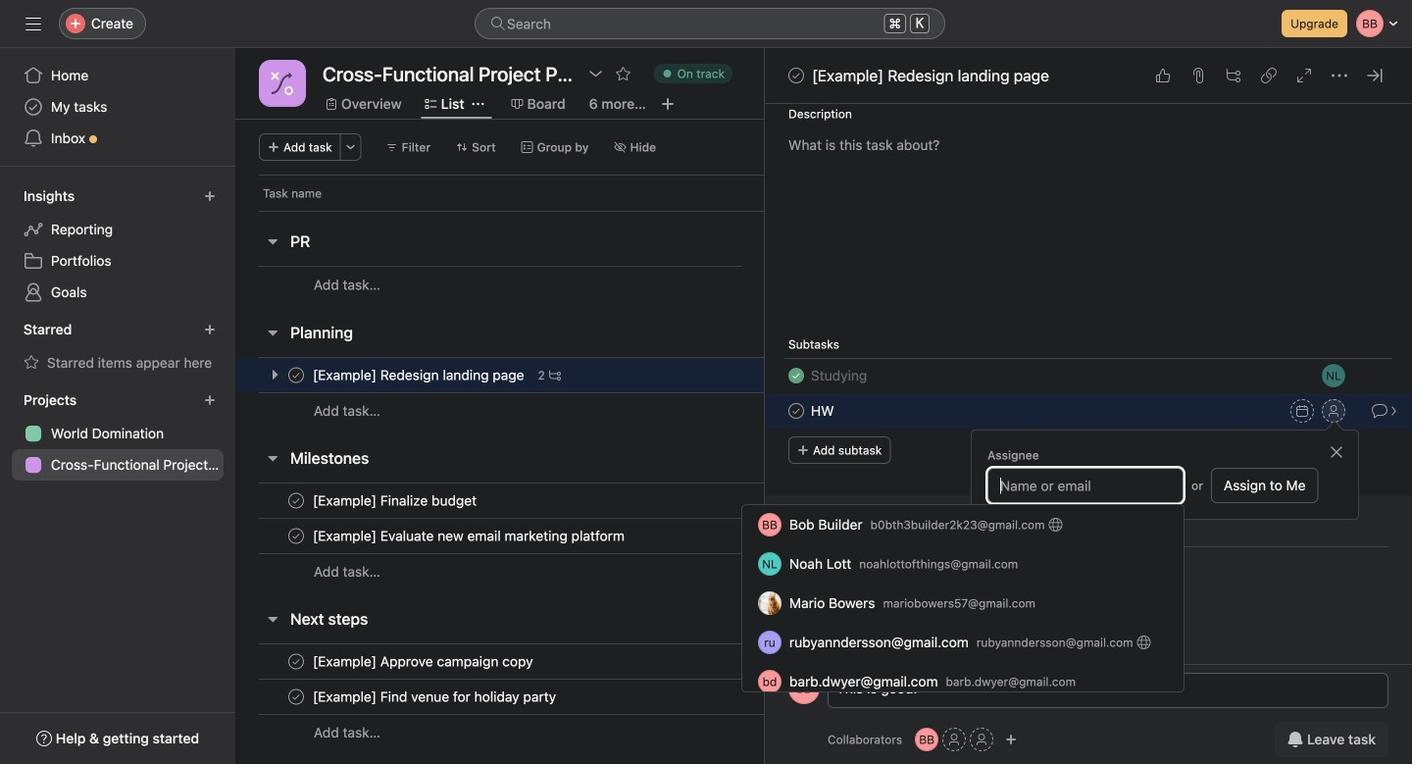 Task type: describe. For each thing, give the bounding box(es) containing it.
more actions for this task image
[[1332, 68, 1348, 83]]

starred element
[[0, 312, 235, 383]]

collapse task list for this group image for header next steps "tree grid"
[[265, 611, 281, 627]]

mark complete image
[[284, 650, 308, 673]]

Search tasks, projects, and more text field
[[475, 8, 946, 39]]

collapse task list for this group image for header planning tree grid
[[265, 325, 281, 340]]

expand subtask list for the task [example] redesign landing page image
[[267, 367, 282, 383]]

[example] approve campaign copy cell
[[235, 643, 765, 680]]

Task name text field
[[309, 652, 539, 671]]

projects element
[[0, 383, 235, 485]]

line_and_symbols image
[[271, 72, 294, 95]]

tab actions image
[[472, 98, 484, 110]]

copy task link image
[[1261, 68, 1277, 83]]

new project or portfolio image
[[204, 394, 216, 406]]

task name text field for [example] finalize budget cell
[[309, 491, 483, 511]]

Name or email text field
[[988, 468, 1184, 503]]

global element
[[0, 48, 235, 166]]

1 list item from the top
[[765, 358, 1412, 393]]

move tasks between sections image for [example] find venue for holiday party cell
[[734, 656, 745, 667]]

Completed checkbox
[[785, 364, 808, 387]]

1 task name text field from the top
[[811, 365, 867, 386]]

add subtask image
[[1226, 68, 1242, 83]]

header milestones tree grid
[[235, 483, 954, 589]]

tab list inside [example] redesign landing page dialog
[[789, 515, 1389, 547]]

close details image
[[1367, 68, 1383, 83]]

mark complete checkbox inside [example] finalize budget cell
[[284, 489, 308, 512]]

[example] redesign landing page cell
[[235, 357, 765, 393]]

new insights image
[[204, 190, 216, 202]]



Task type: vqa. For each thing, say whether or not it's contained in the screenshot.
junececi7 / Ruby 1:1
no



Task type: locate. For each thing, give the bounding box(es) containing it.
[example] finalize budget cell
[[235, 483, 765, 519]]

header next steps tree grid
[[235, 643, 954, 750]]

None text field
[[318, 56, 578, 91]]

add to starred image
[[616, 66, 631, 81]]

mark complete checkbox inside [example] approve campaign copy cell
[[284, 650, 308, 673]]

task name text field inside [example] redesign landing page "cell"
[[309, 365, 530, 385]]

3 collapse task list for this group image from the top
[[265, 450, 281, 466]]

full screen image
[[1297, 68, 1312, 83]]

open user profile image
[[789, 673, 820, 704]]

task name text field inside [example] find venue for holiday party cell
[[309, 687, 562, 707]]

Task name text field
[[309, 365, 530, 385], [309, 491, 483, 511], [309, 526, 631, 546], [309, 687, 562, 707]]

4 task name text field from the top
[[309, 687, 562, 707]]

mark complete image inside [example] finalize budget cell
[[284, 489, 308, 512]]

Mark complete checkbox
[[785, 64, 808, 87], [785, 399, 808, 423], [284, 489, 308, 512], [284, 524, 308, 548]]

add or remove collaborators image
[[1005, 734, 1017, 745]]

0 likes. click to like this task image
[[1155, 68, 1171, 83]]

mark complete image
[[785, 64, 808, 87], [284, 363, 308, 387], [785, 399, 808, 423], [284, 489, 308, 512], [284, 524, 308, 548], [284, 685, 308, 709]]

move tasks between sections image
[[734, 530, 745, 542]]

add or remove collaborators image
[[915, 728, 939, 751]]

3 task name text field from the top
[[309, 526, 631, 546]]

[example] redesign landing page dialog
[[765, 0, 1412, 764]]

2 mark complete checkbox from the top
[[284, 650, 308, 673]]

1 vertical spatial mark complete checkbox
[[284, 650, 308, 673]]

move tasks between sections image
[[734, 495, 745, 507], [734, 656, 745, 667], [734, 691, 745, 703]]

edit comment document
[[829, 678, 1388, 721]]

3 mark complete checkbox from the top
[[284, 685, 308, 709]]

list item
[[765, 358, 1412, 393], [765, 393, 1412, 429]]

3 move tasks between sections image from the top
[[734, 691, 745, 703]]

Mark complete checkbox
[[284, 363, 308, 387], [284, 650, 308, 673], [284, 685, 308, 709]]

show options image
[[588, 66, 604, 81]]

mark complete checkbox for task name text box in the [example] find venue for holiday party cell
[[284, 685, 308, 709]]

None field
[[475, 8, 946, 39]]

0 vertical spatial move tasks between sections image
[[734, 495, 745, 507]]

collapse task list for this group image for header milestones tree grid
[[265, 450, 281, 466]]

close image
[[1329, 444, 1345, 460]]

move tasks between sections image inside [example] finalize budget cell
[[734, 495, 745, 507]]

move tasks between sections image inside [example] find venue for holiday party cell
[[734, 691, 745, 703]]

Task Name text field
[[811, 365, 867, 386], [811, 400, 834, 422]]

toggle assignee popover image
[[1322, 364, 1346, 387]]

0 vertical spatial mark complete checkbox
[[284, 363, 308, 387]]

task name text field for [example] evaluate new email marketing platform cell
[[309, 526, 631, 546]]

2 move tasks between sections image from the top
[[734, 656, 745, 667]]

tab list
[[789, 515, 1389, 547]]

1 vertical spatial move tasks between sections image
[[734, 656, 745, 667]]

1 task name text field from the top
[[309, 365, 530, 385]]

mark complete checkbox inside [example] redesign landing page "cell"
[[284, 363, 308, 387]]

0 vertical spatial task name text field
[[811, 365, 867, 386]]

2 task name text field from the top
[[309, 491, 483, 511]]

add tab image
[[660, 96, 676, 112]]

collapse task list for this group image
[[265, 233, 281, 249], [265, 325, 281, 340], [265, 450, 281, 466], [265, 611, 281, 627]]

2 collapse task list for this group image from the top
[[265, 325, 281, 340]]

more actions image
[[345, 141, 357, 153]]

task name text field for [example] find venue for holiday party cell
[[309, 687, 562, 707]]

mark complete image inside [example] find venue for holiday party cell
[[284, 685, 308, 709]]

2 subtasks image
[[549, 369, 561, 381]]

row
[[235, 175, 838, 211], [259, 210, 765, 212], [235, 266, 954, 303], [235, 392, 954, 429], [235, 483, 954, 519], [235, 518, 954, 554], [235, 553, 954, 589], [235, 643, 954, 680], [235, 679, 954, 715], [235, 714, 954, 750]]

add items to starred image
[[204, 324, 216, 335]]

1 collapse task list for this group image from the top
[[265, 233, 281, 249]]

mark complete checkbox inside [example] evaluate new email marketing platform cell
[[284, 524, 308, 548]]

2 list item from the top
[[765, 393, 1412, 429]]

hide sidebar image
[[26, 16, 41, 31]]

2 vertical spatial move tasks between sections image
[[734, 691, 745, 703]]

2 vertical spatial mark complete checkbox
[[284, 685, 308, 709]]

[example] find venue for holiday party cell
[[235, 679, 765, 715]]

completed image
[[785, 364, 808, 387]]

[example] evaluate new email marketing platform cell
[[235, 518, 765, 554]]

move tasks between sections image for [example] evaluate new email marketing platform cell
[[734, 495, 745, 507]]

1 mark complete checkbox from the top
[[284, 363, 308, 387]]

task name text field inside [example] finalize budget cell
[[309, 491, 483, 511]]

2 task name text field from the top
[[811, 400, 834, 422]]

mark complete checkbox for task name text field
[[284, 650, 308, 673]]

4 collapse task list for this group image from the top
[[265, 611, 281, 627]]

1 move tasks between sections image from the top
[[734, 495, 745, 507]]

task name text field inside [example] evaluate new email marketing platform cell
[[309, 526, 631, 546]]

open user profile image
[[789, 563, 820, 594]]

attachments: add a file to this task, [example] redesign landing page image
[[1191, 68, 1206, 83]]

1 vertical spatial task name text field
[[811, 400, 834, 422]]

insights element
[[0, 179, 235, 312]]

header planning tree grid
[[235, 357, 954, 429]]

main content
[[765, 0, 1412, 664]]

mark complete checkbox inside [example] find venue for holiday party cell
[[284, 685, 308, 709]]



